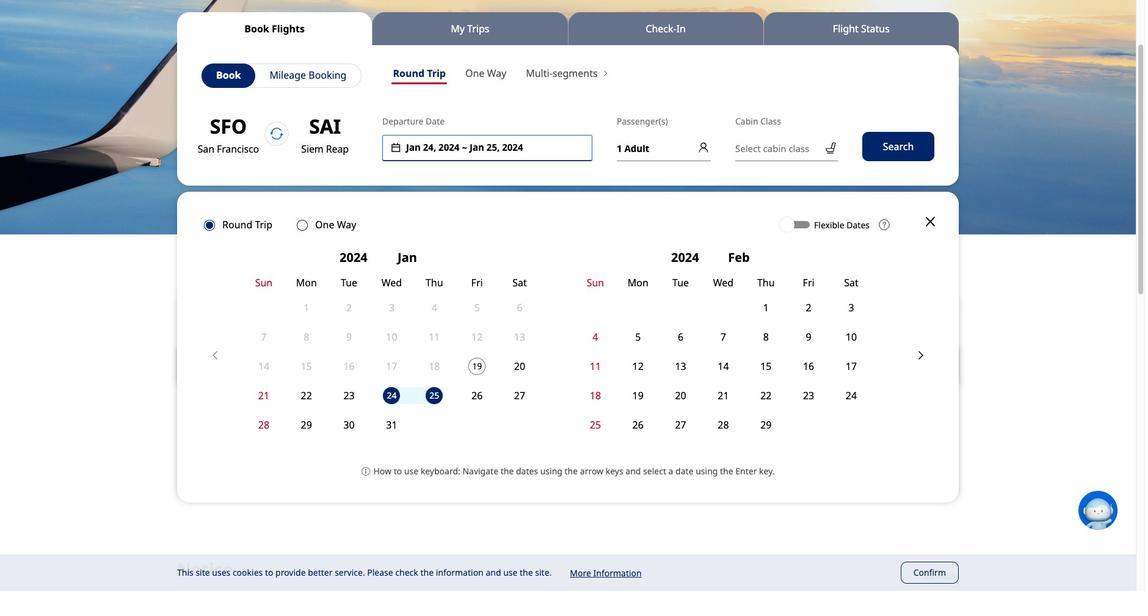 Task type: describe. For each thing, give the bounding box(es) containing it.
1 22 button from the left
[[285, 381, 328, 410]]

1 horizontal spatial 25 button
[[574, 410, 617, 440]]

round for departure date
[[393, 67, 425, 80]]

one for departure date
[[465, 67, 485, 80]]

2 29 from the left
[[761, 418, 772, 432]]

check-in
[[646, 22, 686, 35]]

0 horizontal spatial 25 button
[[413, 381, 456, 410]]

mileage.
[[462, 467, 509, 481]]

16 button
[[788, 352, 830, 381]]

please
[[367, 567, 393, 579]]

dates
[[516, 465, 538, 477]]

in
[[761, 467, 771, 481]]

9 inside button
[[806, 330, 812, 344]]

flight
[[833, 22, 859, 35]]

search
[[883, 140, 914, 153]]

book flights
[[244, 22, 305, 35]]

0 horizontal spatial 6
[[517, 301, 523, 314]]

1 23 button from the left
[[328, 381, 371, 410]]

sun for jan
[[255, 276, 273, 289]]

site.
[[535, 567, 552, 579]]

a
[[669, 465, 673, 477]]

1 vertical spatial 19
[[633, 389, 644, 402]]

chat
[[1118, 505, 1136, 516]]

23 for 2nd 23 'button' from left
[[803, 389, 814, 402]]

1 horizontal spatial 26 button
[[617, 410, 660, 440]]

~
[[462, 141, 467, 154]]

travel
[[313, 450, 347, 464]]

flight status button
[[764, 12, 959, 45]]

information
[[436, 567, 484, 579]]

the inside get the gift of award travel this year. skypass visa® cards
[[218, 450, 236, 464]]

keyboard:
[[421, 465, 460, 477]]

arrow
[[580, 465, 604, 477]]

itinerary type group
[[383, 64, 516, 87]]

tue for jan
[[341, 276, 357, 289]]

1 inside dropdown button
[[617, 142, 622, 154]]

new direct flights to extraordinary cities in southeast asia and china. link
[[711, 296, 959, 495]]

12 button
[[617, 352, 660, 381]]

1 vertical spatial 26
[[633, 418, 644, 432]]

0 horizontal spatial 24
[[387, 390, 397, 401]]

28 for second 28 button
[[718, 418, 729, 432]]

check
[[395, 567, 418, 579]]

thu for jan
[[426, 276, 443, 289]]

10 inside button
[[846, 330, 857, 344]]

7 inside button
[[721, 330, 726, 344]]

13 button
[[660, 352, 702, 381]]

0 horizontal spatial 12
[[472, 330, 483, 344]]

4 inside button
[[593, 330, 598, 344]]

2 29 button from the left
[[745, 410, 788, 440]]

mileage
[[270, 69, 306, 82]]

reap
[[326, 142, 349, 156]]

1 horizontal spatial 24
[[846, 389, 857, 402]]

1 button
[[745, 293, 788, 322]]

better
[[308, 567, 333, 579]]

get
[[195, 450, 215, 464]]

1 2 from the left
[[346, 301, 352, 314]]

get the gift of award travel this year. skypass visa® cards link
[[177, 296, 426, 495]]

0 vertical spatial 13
[[514, 330, 525, 344]]

2 21 from the left
[[718, 389, 729, 402]]

4 button
[[574, 322, 617, 352]]

in
[[677, 22, 686, 35]]

1 8 from the left
[[304, 330, 309, 344]]

view list
[[924, 570, 959, 582]]

1 horizontal spatial 19 button
[[617, 381, 660, 410]]

confirm button
[[901, 562, 959, 584]]

sfo san francisco
[[195, 113, 259, 156]]

the left site.
[[520, 567, 533, 579]]

the right check
[[421, 567, 434, 579]]

new direct flights to extraordinary cities in southeast asia and china.
[[729, 450, 920, 481]]

my trips button
[[373, 12, 568, 45]]

1 29 from the left
[[301, 418, 312, 432]]

mon for feb
[[628, 276, 649, 289]]

13 inside "13" 'button'
[[675, 360, 686, 373]]

check
[[462, 450, 495, 464]]

passenger(s)
[[617, 115, 670, 127]]

24,
[[423, 141, 436, 153]]

0 horizontal spatial and
[[486, 567, 501, 579]]

more information
[[570, 567, 642, 579]]

key.
[[759, 465, 775, 477]]

notice
[[177, 558, 233, 581]]

1 vertical spatial use
[[404, 465, 419, 477]]

how
[[374, 465, 392, 477]]

1 17 from the left
[[386, 360, 397, 373]]

1 28 button from the left
[[243, 410, 285, 440]]

multi-segments
[[526, 67, 600, 80]]

cards
[[279, 467, 310, 481]]

1 29 button from the left
[[285, 410, 328, 440]]

date
[[676, 465, 694, 477]]

1 15 from the left
[[301, 360, 312, 373]]

10 button
[[830, 322, 873, 352]]

check-in button
[[568, 12, 763, 45]]

1 horizontal spatial and
[[626, 465, 641, 477]]

1 horizontal spatial 20 button
[[660, 381, 702, 410]]

year.
[[373, 450, 399, 464]]

28 for 2nd 28 button from the right
[[258, 418, 269, 432]]

1 adult
[[617, 142, 650, 154]]

extraordinary
[[844, 450, 920, 464]]

the left enter
[[720, 465, 733, 477]]

mileage booking button
[[270, 65, 347, 86]]

search button
[[863, 132, 935, 161]]

one for 2024
[[315, 218, 334, 232]]

select
[[735, 142, 761, 154]]

0 horizontal spatial 4
[[432, 301, 437, 314]]

status
[[861, 22, 890, 35]]

0 horizontal spatial 27 button
[[498, 381, 541, 410]]

one way for 2024
[[315, 218, 356, 232]]

use inside check out different ways to use your mileage.
[[616, 450, 636, 464]]

0 horizontal spatial 26 button
[[456, 381, 498, 410]]

the down out
[[501, 465, 514, 477]]

0 horizontal spatial 11
[[429, 330, 440, 344]]

1 inside 1 button
[[763, 301, 769, 314]]

w
[[1139, 505, 1145, 516]]

flights
[[272, 22, 305, 35]]

booking
[[309, 69, 347, 82]]

to inside check out different ways to use your mileage.
[[602, 450, 614, 464]]

5 inside button
[[635, 330, 641, 344]]

3 button
[[830, 293, 873, 322]]

enter
[[736, 465, 757, 477]]

and inside new direct flights to extraordinary cities in southeast asia and china.
[[859, 467, 879, 481]]

book button
[[216, 65, 241, 87]]

information
[[593, 567, 642, 579]]

1 10 from the left
[[386, 330, 397, 344]]

get the gift of award travel this year. skypass visa® cards
[[195, 450, 399, 481]]

6 button
[[660, 322, 702, 352]]

the down ways on the bottom of the page
[[565, 465, 578, 477]]

provide
[[276, 567, 306, 579]]

round for 2024
[[222, 218, 252, 232]]

check-
[[646, 22, 677, 35]]

0 vertical spatial 19
[[472, 360, 482, 372]]

out
[[498, 450, 517, 464]]

2 24 button from the left
[[830, 381, 873, 410]]

cities
[[729, 467, 758, 481]]

different
[[520, 450, 569, 464]]

multi-
[[526, 67, 553, 80]]

25,
[[487, 141, 500, 153]]

cabin
[[763, 142, 786, 154]]

14 button
[[702, 352, 745, 381]]

date
[[426, 115, 445, 127]]

my trips
[[451, 22, 490, 35]]

31
[[386, 418, 397, 432]]

0 vertical spatial 5
[[474, 301, 480, 314]]

dates
[[847, 219, 870, 231]]

new
[[729, 450, 754, 464]]

check out different ways to use your mileage. link
[[444, 296, 692, 495]]

2 23 button from the left
[[788, 381, 830, 410]]

22 for 2nd 22 button
[[761, 389, 772, 402]]

0 horizontal spatial 19 button
[[456, 352, 498, 381]]

1 horizontal spatial use
[[503, 567, 518, 579]]

more information link
[[570, 567, 642, 579]]



Task type: locate. For each thing, give the bounding box(es) containing it.
2 sat from the left
[[844, 276, 859, 289]]

1 14 from the left
[[258, 360, 269, 373]]

1 adult button
[[617, 135, 711, 161]]

17 down 10 button at bottom
[[846, 360, 857, 373]]

flight status
[[833, 22, 890, 35]]

1 vertical spatial 27
[[675, 418, 686, 432]]

17 up 31 button
[[386, 360, 397, 373]]

using
[[540, 465, 563, 477], [696, 465, 718, 477]]

using down different
[[540, 465, 563, 477]]

trips
[[467, 22, 490, 35]]

29 button up award
[[285, 410, 328, 440]]

1 horizontal spatial 28 button
[[702, 410, 745, 440]]

23 button up 30
[[328, 381, 371, 410]]

1 horizontal spatial 12
[[633, 360, 644, 373]]

my
[[451, 22, 465, 35]]

2 fri from the left
[[803, 276, 815, 289]]

1 horizontal spatial 24 button
[[830, 381, 873, 410]]

0 horizontal spatial one
[[315, 218, 334, 232]]

0 vertical spatial round
[[393, 67, 425, 80]]

china.
[[882, 467, 917, 481]]

feb
[[728, 249, 750, 266]]

28 button up of
[[243, 410, 285, 440]]

jan for jan
[[398, 249, 417, 266]]

tab list containing book flights
[[177, 12, 959, 45]]

1 3 from the left
[[389, 301, 395, 314]]

16 inside button
[[803, 360, 814, 373]]

wed for feb
[[713, 276, 734, 289]]

chat w link
[[1079, 491, 1145, 530]]

use right the how
[[404, 465, 419, 477]]

0 horizontal spatial 28
[[258, 418, 269, 432]]

book for book flights
[[244, 22, 269, 35]]

1 horizontal spatial 6
[[678, 330, 684, 344]]

0 horizontal spatial 16
[[344, 360, 355, 373]]

cookies
[[233, 567, 263, 579]]

22 for second 22 button from right
[[301, 389, 312, 402]]

1 sat from the left
[[513, 276, 527, 289]]

0 vertical spatial 18
[[429, 360, 440, 373]]

2 22 from the left
[[761, 389, 772, 402]]

to up asia
[[830, 450, 841, 464]]

1 28 from the left
[[258, 418, 269, 432]]

1 vertical spatial 12
[[633, 360, 644, 373]]

24 button up 31
[[371, 381, 413, 410]]

2 14 from the left
[[718, 360, 729, 373]]

24
[[846, 389, 857, 402], [387, 390, 397, 401]]

jan for jan 24, 2024 ~ jan 25, 2024
[[406, 141, 421, 153]]

to right the how
[[394, 465, 402, 477]]

13
[[514, 330, 525, 344], [675, 360, 686, 373]]

sai
[[309, 113, 341, 139]]

6 inside button
[[678, 330, 684, 344]]

0 horizontal spatial 14
[[258, 360, 269, 373]]

12 inside 'button'
[[633, 360, 644, 373]]

14 inside button
[[718, 360, 729, 373]]

17 inside "17" button
[[846, 360, 857, 373]]

sai siem reap
[[299, 113, 349, 156]]

0 horizontal spatial thu
[[426, 276, 443, 289]]

1 horizontal spatial 3
[[849, 301, 854, 314]]

2 sun from the left
[[587, 276, 604, 289]]

1 using from the left
[[540, 465, 563, 477]]

0 horizontal spatial 9
[[346, 330, 352, 344]]

view
[[924, 570, 943, 582]]

2 thu from the left
[[757, 276, 775, 289]]

sat for jan
[[513, 276, 527, 289]]

trip inside itinerary type group
[[427, 67, 446, 80]]

1 vertical spatial 4
[[593, 330, 598, 344]]

trip
[[427, 67, 446, 80], [255, 218, 272, 232]]

1 horizontal spatial 23
[[803, 389, 814, 402]]

1 16 from the left
[[344, 360, 355, 373]]

your
[[638, 450, 664, 464]]

1 horizontal spatial 15
[[761, 360, 772, 373]]

26 button
[[456, 381, 498, 410], [617, 410, 660, 440]]

24 up 31
[[387, 390, 397, 401]]

2 10 from the left
[[846, 330, 857, 344]]

1 vertical spatial round trip
[[222, 218, 272, 232]]

0 vertical spatial 27
[[514, 389, 525, 402]]

1 vertical spatial 6
[[678, 330, 684, 344]]

1 horizontal spatial 21
[[718, 389, 729, 402]]

2 16 from the left
[[803, 360, 814, 373]]

1 horizontal spatial 8
[[763, 330, 769, 344]]

1 wed from the left
[[382, 276, 402, 289]]

1 horizontal spatial 29 button
[[745, 410, 788, 440]]

2 17 from the left
[[846, 360, 857, 373]]

1 7 from the left
[[261, 330, 267, 344]]

8 button
[[745, 322, 788, 352]]

23 up the 30 button
[[344, 389, 355, 402]]

1 horizontal spatial 10
[[846, 330, 857, 344]]

round trip for 2024
[[222, 218, 272, 232]]

0 horizontal spatial 21
[[258, 389, 269, 402]]

0 horizontal spatial 20 button
[[498, 352, 541, 381]]

1 sun from the left
[[255, 276, 273, 289]]

2 inside 'button'
[[806, 301, 812, 314]]

book inside button
[[244, 22, 269, 35]]

book flights button
[[177, 12, 372, 45]]

ways
[[571, 450, 599, 464]]

29 up direct
[[761, 418, 772, 432]]

23 for first 23 'button'
[[344, 389, 355, 402]]

1 vertical spatial book
[[216, 69, 241, 82]]

class
[[761, 115, 781, 127]]

28 up of
[[258, 418, 269, 432]]

sat for feb
[[844, 276, 859, 289]]

skypass
[[195, 467, 242, 481]]

1 horizontal spatial fri
[[803, 276, 815, 289]]

1 horizontal spatial sun
[[587, 276, 604, 289]]

southeast
[[774, 467, 830, 481]]

2 wed from the left
[[713, 276, 734, 289]]

2 15 from the left
[[761, 360, 772, 373]]

1 horizontal spatial wed
[[713, 276, 734, 289]]

0 horizontal spatial 19
[[472, 360, 482, 372]]

14
[[258, 360, 269, 373], [718, 360, 729, 373]]

uses
[[212, 567, 230, 579]]

1 horizontal spatial 7
[[721, 330, 726, 344]]

0 horizontal spatial sun
[[255, 276, 273, 289]]

way for 2024
[[337, 218, 356, 232]]

1 vertical spatial round
[[222, 218, 252, 232]]

0 horizontal spatial 26
[[472, 389, 483, 402]]

0 horizontal spatial 13
[[514, 330, 525, 344]]

1 horizontal spatial book
[[244, 22, 269, 35]]

25
[[430, 390, 439, 401], [590, 418, 601, 432]]

27
[[514, 389, 525, 402], [675, 418, 686, 432]]

5
[[474, 301, 480, 314], [635, 330, 641, 344]]

sat
[[513, 276, 527, 289], [844, 276, 859, 289]]

1 horizontal spatial mon
[[628, 276, 649, 289]]

how to use keyboard: navigate the dates using the arrow keys and select a date using the enter key.
[[374, 465, 775, 477]]

0 vertical spatial 25
[[430, 390, 439, 401]]

to right cookies
[[265, 567, 273, 579]]

1 23 from the left
[[344, 389, 355, 402]]

1 horizontal spatial way
[[487, 67, 507, 80]]

wed
[[382, 276, 402, 289], [713, 276, 734, 289]]

23 button down 9 button
[[788, 381, 830, 410]]

0 vertical spatial 20
[[514, 360, 525, 373]]

25 button
[[413, 381, 456, 410], [574, 410, 617, 440]]

2 22 button from the left
[[745, 381, 788, 410]]

1 horizontal spatial 2
[[806, 301, 812, 314]]

francisco
[[217, 142, 259, 156]]

9
[[346, 330, 352, 344], [806, 330, 812, 344]]

2 28 from the left
[[718, 418, 729, 432]]

2 tue from the left
[[673, 276, 689, 289]]

mileage booking
[[270, 69, 347, 82]]

30 button
[[328, 410, 371, 440]]

1 vertical spatial one way
[[315, 218, 356, 232]]

gift
[[239, 450, 258, 464]]

29
[[301, 418, 312, 432], [761, 418, 772, 432]]

tue for feb
[[673, 276, 689, 289]]

1 horizontal spatial round trip
[[393, 67, 446, 80]]

cabin class
[[735, 115, 783, 127]]

0 horizontal spatial 24 button
[[371, 381, 413, 410]]

select cabin class
[[735, 142, 810, 154]]

flexible dates
[[814, 219, 870, 231]]

1 mon from the left
[[296, 276, 317, 289]]

mon for jan
[[296, 276, 317, 289]]

0 horizontal spatial 17
[[386, 360, 397, 373]]

1 9 from the left
[[346, 330, 352, 344]]

2 button
[[788, 293, 830, 322]]

1 22 from the left
[[301, 389, 312, 402]]

way for departure date
[[487, 67, 507, 80]]

jan
[[406, 141, 421, 153], [470, 141, 484, 153], [398, 249, 417, 266]]

0 horizontal spatial mon
[[296, 276, 317, 289]]

1 horizontal spatial round
[[393, 67, 425, 80]]

1 horizontal spatial 16
[[803, 360, 814, 373]]

thu for feb
[[757, 276, 775, 289]]

of
[[261, 450, 272, 464]]

2 2 from the left
[[806, 301, 812, 314]]

1 horizontal spatial 21 button
[[702, 381, 745, 410]]

2 using from the left
[[696, 465, 718, 477]]

book left flights
[[244, 22, 269, 35]]

to up the keys
[[602, 450, 614, 464]]

this
[[349, 450, 370, 464]]

11 button
[[574, 352, 617, 381]]

1 horizontal spatial 9
[[806, 330, 812, 344]]

0 horizontal spatial use
[[404, 465, 419, 477]]

0 horizontal spatial 28 button
[[243, 410, 285, 440]]

0 horizontal spatial 5
[[474, 301, 480, 314]]

20
[[514, 360, 525, 373], [675, 389, 686, 402]]

1 horizontal spatial trip
[[427, 67, 446, 80]]

one inside itinerary type group
[[465, 67, 485, 80]]

1 horizontal spatial 27
[[675, 418, 686, 432]]

sun for feb
[[587, 276, 604, 289]]

cabin
[[735, 115, 758, 127]]

1 vertical spatial one
[[315, 218, 334, 232]]

trip for departure date
[[427, 67, 446, 80]]

2 23 from the left
[[803, 389, 814, 402]]

san
[[198, 142, 214, 156]]

wed for jan
[[382, 276, 402, 289]]

16 up 30
[[344, 360, 355, 373]]

24 down "17" button
[[846, 389, 857, 402]]

fri for feb
[[803, 276, 815, 289]]

and right information
[[486, 567, 501, 579]]

asia
[[833, 467, 856, 481]]

booking type group
[[202, 64, 362, 88]]

0 horizontal spatial 27
[[514, 389, 525, 402]]

book up sfo
[[216, 69, 241, 82]]

one way for departure date
[[465, 67, 507, 80]]

0 vertical spatial 6
[[517, 301, 523, 314]]

and right the keys
[[626, 465, 641, 477]]

using right date
[[696, 465, 718, 477]]

tab list
[[177, 12, 959, 45]]

1 vertical spatial 11
[[590, 360, 601, 373]]

29 button up direct
[[745, 410, 788, 440]]

1 horizontal spatial using
[[696, 465, 718, 477]]

round trip for departure date
[[393, 67, 446, 80]]

25 for left 25 button
[[430, 390, 439, 401]]

5 button
[[617, 322, 660, 352]]

1 horizontal spatial 26
[[633, 418, 644, 432]]

keys
[[606, 465, 624, 477]]

23
[[344, 389, 355, 402], [803, 389, 814, 402]]

28 button up new
[[702, 410, 745, 440]]

23 down 16 button
[[803, 389, 814, 402]]

30
[[344, 418, 355, 432]]

1 horizontal spatial sat
[[844, 276, 859, 289]]

2 7 from the left
[[721, 330, 726, 344]]

0 vertical spatial round trip
[[393, 67, 446, 80]]

service.
[[335, 567, 365, 579]]

1 horizontal spatial 17
[[846, 360, 857, 373]]

29 up award
[[301, 418, 312, 432]]

use up the keys
[[616, 450, 636, 464]]

0 vertical spatial 12
[[472, 330, 483, 344]]

multi-segments link
[[525, 66, 609, 84]]

visa®
[[245, 467, 276, 481]]

24 button down 10 button at bottom
[[830, 381, 873, 410]]

2 28 button from the left
[[702, 410, 745, 440]]

18 button
[[574, 381, 617, 410]]

book
[[244, 22, 269, 35], [216, 69, 241, 82]]

18 inside button
[[590, 389, 601, 402]]

one way inside itinerary type group
[[465, 67, 507, 80]]

0 horizontal spatial 22
[[301, 389, 312, 402]]

15
[[301, 360, 312, 373], [761, 360, 772, 373]]

1 24 button from the left
[[371, 381, 413, 410]]

2 9 from the left
[[806, 330, 812, 344]]

28 up new
[[718, 418, 729, 432]]

1 horizontal spatial 29
[[761, 418, 772, 432]]

11 inside 'button'
[[590, 360, 601, 373]]

9 button
[[788, 322, 830, 352]]

16 down 9 button
[[803, 360, 814, 373]]

to inside new direct flights to extraordinary cities in southeast asia and china.
[[830, 450, 841, 464]]

2 8 from the left
[[763, 330, 769, 344]]

way inside itinerary type group
[[487, 67, 507, 80]]

3 inside button
[[849, 301, 854, 314]]

class
[[789, 142, 810, 154]]

the up skypass
[[218, 450, 236, 464]]

direct
[[756, 450, 788, 464]]

1 horizontal spatial 14
[[718, 360, 729, 373]]

chat w
[[1118, 505, 1145, 516]]

use left site.
[[503, 567, 518, 579]]

one
[[465, 67, 485, 80], [315, 218, 334, 232]]

1 horizontal spatial 22
[[761, 389, 772, 402]]

20 button
[[498, 352, 541, 381], [660, 381, 702, 410]]

award
[[275, 450, 310, 464]]

6
[[517, 301, 523, 314], [678, 330, 684, 344]]

2 21 button from the left
[[702, 381, 745, 410]]

1 vertical spatial 13
[[675, 360, 686, 373]]

select cabin class button
[[735, 135, 838, 161]]

this site uses cookies to provide better service. please check the information and use the site.
[[177, 567, 552, 579]]

1 thu from the left
[[426, 276, 443, 289]]

and down "extraordinary" at the bottom
[[859, 467, 879, 481]]

1 horizontal spatial thu
[[757, 276, 775, 289]]

the
[[218, 450, 236, 464], [501, 465, 514, 477], [565, 465, 578, 477], [720, 465, 733, 477], [421, 567, 434, 579], [520, 567, 533, 579]]

thu
[[426, 276, 443, 289], [757, 276, 775, 289]]

1 horizontal spatial 1
[[617, 142, 622, 154]]

0 horizontal spatial 10
[[386, 330, 397, 344]]

0 horizontal spatial 1
[[304, 301, 309, 314]]

0 horizontal spatial 29
[[301, 418, 312, 432]]

confirm
[[914, 567, 946, 578]]

1 tue from the left
[[341, 276, 357, 289]]

round trip inside itinerary type group
[[393, 67, 446, 80]]

1 vertical spatial 20
[[675, 389, 686, 402]]

1 horizontal spatial 23 button
[[788, 381, 830, 410]]

way
[[487, 67, 507, 80], [337, 218, 356, 232]]

0 horizontal spatial 15
[[301, 360, 312, 373]]

8 inside button
[[763, 330, 769, 344]]

3
[[389, 301, 395, 314], [849, 301, 854, 314]]

1 horizontal spatial 27 button
[[660, 410, 702, 440]]

0 horizontal spatial 18
[[429, 360, 440, 373]]

flexible dates button
[[778, 218, 870, 231]]

8
[[304, 330, 309, 344], [763, 330, 769, 344]]

one way
[[465, 67, 507, 80], [315, 218, 356, 232]]

fri for jan
[[471, 276, 483, 289]]

round inside itinerary type group
[[393, 67, 425, 80]]

2 3 from the left
[[849, 301, 854, 314]]

15 inside button
[[761, 360, 772, 373]]

use
[[616, 450, 636, 464], [404, 465, 419, 477], [503, 567, 518, 579]]

book for book
[[216, 69, 241, 82]]

0 horizontal spatial 29 button
[[285, 410, 328, 440]]

1 horizontal spatial 5
[[635, 330, 641, 344]]

jan 24, 2024 ~ jan 25, 2024
[[406, 141, 523, 154]]

1 21 button from the left
[[243, 381, 285, 410]]

2 mon from the left
[[628, 276, 649, 289]]

25 for the rightmost 25 button
[[590, 418, 601, 432]]

0 horizontal spatial wed
[[382, 276, 402, 289]]

book inside 'group'
[[216, 69, 241, 82]]

1 horizontal spatial 25
[[590, 418, 601, 432]]

10
[[386, 330, 397, 344], [846, 330, 857, 344]]

1 21 from the left
[[258, 389, 269, 402]]

this
[[177, 567, 193, 579]]

trip for 2024
[[255, 218, 272, 232]]

1 fri from the left
[[471, 276, 483, 289]]



Task type: vqa. For each thing, say whether or not it's contained in the screenshot.


